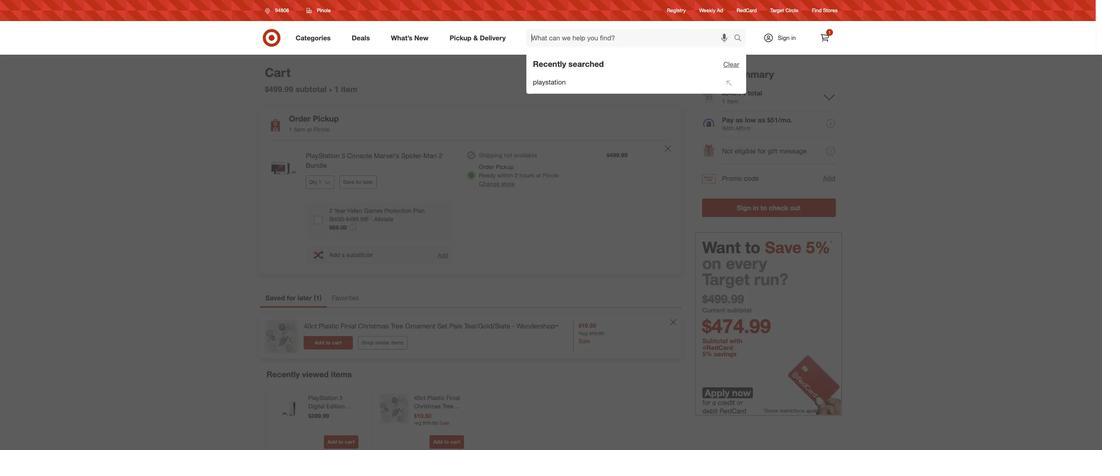 Task type: describe. For each thing, give the bounding box(es) containing it.
gift
[[768, 147, 778, 156]]

1 down stores
[[829, 30, 831, 35]]

sign in
[[778, 34, 796, 41]]

add to cart inside 40ct plastic finial christmas tree ornament set pale teal/gold/slate - wondershop™ list item
[[315, 340, 342, 346]]

- inside the 40ct plastic finial christmas tree ornament set - wondershop™
[[453, 412, 455, 419]]

pinole inside dropdown button
[[317, 7, 331, 13]]

add inside 40ct plastic finial christmas tree ornament set pale teal/gold/slate - wondershop™ list item
[[315, 340, 324, 346]]

what's new
[[391, 34, 429, 42]]

shipping
[[479, 152, 502, 159]]

to right want
[[745, 238, 761, 257]]

40ct for 40ct plastic finial christmas tree ornament set pale teal/gold/slate - wondershop™
[[304, 322, 317, 331]]

saved for later ( 1 )
[[265, 294, 322, 303]]

$399.99 add to cart
[[308, 413, 355, 446]]

2 inside order pickup ready within 2 hours at pinole change store
[[515, 172, 518, 179]]

sign for sign in
[[778, 34, 790, 41]]

1 horizontal spatial target
[[770, 7, 784, 14]]

find
[[812, 7, 822, 14]]

video
[[347, 207, 362, 214]]

a inside cart item ready to fulfill group
[[342, 251, 345, 259]]

digital
[[308, 403, 325, 410]]

*
[[831, 240, 833, 246]]

tree for -
[[443, 403, 454, 410]]

ornament for pale
[[405, 322, 435, 331]]

2 year video games protection plan ($450-$499.99) - allstate
[[329, 207, 425, 223]]

cart for add to cart button above 'viewed'
[[332, 340, 342, 346]]

add to cart button up 'viewed'
[[304, 337, 353, 350]]

spider-
[[401, 152, 424, 160]]

$499.99 current subtotal $474.99
[[703, 292, 771, 338]]

current
[[703, 307, 726, 315]]

target circle link
[[770, 7, 799, 14]]

affirm image
[[702, 117, 716, 131]]

Service plan checkbox
[[314, 216, 323, 225]]

1 horizontal spatial 5%
[[806, 238, 831, 257]]

1 horizontal spatial add to cart
[[433, 439, 460, 446]]

change
[[479, 180, 500, 187]]

find stores link
[[812, 7, 838, 14]]

target inside on every target run?
[[703, 270, 750, 289]]

marvel's
[[374, 152, 399, 160]]

delivery
[[480, 34, 506, 42]]

sale for $10.50 reg $15.00 sale
[[579, 338, 590, 345]]

playstation for playstation 5 console marvel's spider-man 2 bundle
[[306, 152, 340, 160]]

saved
[[265, 294, 285, 303]]

order pickup 1 item at pinole
[[289, 114, 339, 133]]

with
[[730, 337, 742, 345]]

favorites
[[332, 294, 359, 303]]

for left gift at the right top
[[758, 147, 766, 156]]

save for later
[[343, 179, 373, 185]]

shipping not available
[[479, 152, 537, 159]]

40ct plastic finial christmas tree ornament set - wondershop™ link
[[414, 394, 463, 427]]

shop similar items
[[362, 340, 404, 346]]

for inside apply now for a credit or debit redcard
[[703, 399, 711, 407]]

debit
[[703, 407, 718, 416]]

every
[[726, 254, 768, 273]]

affirm
[[736, 125, 751, 132]]

in for sign in
[[791, 34, 796, 41]]

console inside playstation 5 digital edition console
[[308, 412, 330, 419]]

check
[[769, 204, 789, 212]]

recently viewed items
[[267, 370, 352, 380]]

new
[[414, 34, 429, 42]]

categories
[[296, 34, 331, 42]]

40ct for 40ct plastic finial christmas tree ornament set - wondershop™
[[414, 395, 426, 402]]

5% savings
[[703, 351, 737, 359]]

change store button
[[479, 180, 515, 188]]

0 vertical spatial subtotal
[[296, 84, 327, 94]]

add a substitute
[[329, 251, 373, 259]]

playstation for playstation 5 digital edition console
[[308, 395, 338, 402]]

christmas for 40ct plastic finial christmas tree ornament set - wondershop™
[[414, 403, 441, 410]]

allstate
[[374, 216, 394, 223]]

or
[[737, 399, 743, 407]]

recently for recently viewed items
[[267, 370, 300, 380]]

available
[[514, 152, 537, 159]]

later for save for later
[[363, 179, 373, 185]]

now
[[732, 388, 751, 399]]

- inside list item
[[512, 322, 515, 331]]

ready
[[479, 172, 496, 179]]

playstation 5 console marvel's spider-man 2 bundle
[[306, 152, 443, 170]]

1 as from the left
[[736, 116, 743, 124]]

)
[[320, 294, 322, 303]]

playstation 5 digital edition console
[[308, 395, 345, 419]]

$499.99 for $499.99 current subtotal $474.99
[[703, 292, 744, 307]]

registry
[[667, 7, 686, 14]]

0 vertical spatial redcard
[[737, 7, 757, 14]]

$499.99 for $499.99
[[607, 152, 628, 159]]

run?
[[754, 270, 789, 289]]

pinole inside order pickup 1 item at pinole
[[314, 126, 330, 133]]

shop
[[362, 340, 374, 346]]

cart inside $399.99 add to cart
[[345, 439, 355, 446]]

$10.50 for $10.50 reg $15.00 sale
[[414, 413, 432, 420]]

reg
[[579, 331, 588, 337]]

apply now button
[[703, 388, 753, 399]]

what's
[[391, 34, 413, 42]]

$474.99
[[703, 315, 771, 338]]

store
[[501, 180, 515, 187]]

order summary
[[702, 68, 774, 80]]

protection
[[385, 207, 412, 214]]

add to cart button for playstation 5 digital edition console
[[324, 436, 358, 450]]

$10.50 for $10.50 reg $15.00 sale
[[579, 322, 596, 329]]

5 for console
[[342, 152, 345, 160]]

search button
[[730, 29, 751, 49]]

redcard link
[[737, 7, 757, 14]]

categories link
[[289, 29, 341, 47]]

cart for add to cart button for 40ct plastic finial christmas tree ornament set - wondershop™
[[451, 439, 460, 446]]

weekly ad link
[[699, 7, 723, 14]]

recently searched
[[533, 59, 604, 69]]

sign for sign in to check out
[[737, 204, 751, 212]]

1 right $499.99 subtotal
[[334, 84, 339, 94]]

finial for 40ct plastic finial christmas tree ornament set pale teal/gold/slate - wondershop™
[[341, 322, 356, 331]]

$399.99
[[308, 413, 329, 420]]

apply.
[[806, 408, 819, 414]]

save for later button
[[340, 176, 377, 189]]

wondershop™ inside list item
[[517, 322, 559, 331]]

restrictions
[[780, 408, 805, 414]]

1 horizontal spatial item
[[341, 84, 358, 94]]

1 horizontal spatial add button
[[823, 173, 836, 184]]

2 inside 2 year video games protection plan ($450-$499.99) - allstate
[[329, 207, 333, 214]]

at inside order pickup 1 item at pinole
[[307, 126, 312, 133]]

pickup & delivery
[[450, 34, 506, 42]]

apply
[[705, 388, 730, 399]]

not eligible for gift message
[[722, 147, 807, 156]]

in for sign in to check out
[[753, 204, 759, 212]]

man
[[424, 152, 437, 160]]

sale for $10.50 reg $15.00 sale
[[439, 420, 449, 427]]

not
[[504, 152, 513, 159]]

40ct plastic finial christmas tree ornament set pale teal/gold/slate - wondershop™ link
[[304, 322, 559, 332]]

on
[[703, 254, 722, 273]]

a inside apply now for a credit or debit redcard
[[713, 399, 716, 407]]

$15.00 for $10.50 reg $15.00 sale
[[423, 420, 438, 427]]

order pickup ready within 2 hours at pinole change store
[[479, 163, 559, 187]]

1 vertical spatial redcard
[[707, 344, 733, 352]]

within
[[498, 172, 513, 179]]

to down $10.50 reg $15.00 sale
[[444, 439, 449, 446]]

order for order pickup 1 item at pinole
[[289, 114, 311, 124]]

low
[[745, 116, 756, 124]]



Task type: vqa. For each thing, say whether or not it's contained in the screenshot.
Disney's Wish Asha's Secret Wishing Journal image
no



Task type: locate. For each thing, give the bounding box(es) containing it.
2 left year at top
[[329, 207, 333, 214]]

to inside $399.99 add to cart
[[339, 439, 343, 446]]

shop similar items button
[[358, 337, 407, 350]]

playstation
[[533, 78, 566, 86]]

finial up $10.50 reg $15.00 sale
[[446, 395, 460, 402]]

pinole button
[[301, 3, 336, 18]]

save up the run?
[[765, 238, 802, 257]]

0 horizontal spatial tree
[[391, 322, 403, 331]]

1 vertical spatial $499.99
[[607, 152, 628, 159]]

$10.50 up "reg"
[[414, 413, 432, 420]]

to left check
[[761, 204, 767, 212]]

0 vertical spatial pickup
[[450, 34, 472, 42]]

target left circle
[[770, 7, 784, 14]]

5 inside playstation 5 console marvel's spider-man 2 bundle
[[342, 152, 345, 160]]

1 vertical spatial christmas
[[414, 403, 441, 410]]

5
[[342, 152, 345, 160], [340, 395, 343, 402]]

stores
[[823, 7, 838, 14]]

add to cart down $10.50 reg $15.00 sale
[[433, 439, 460, 446]]

0 horizontal spatial $10.50
[[414, 413, 432, 420]]

1 vertical spatial sign
[[737, 204, 751, 212]]

0 horizontal spatial add button
[[437, 251, 449, 259]]

40ct plastic finial christmas tree ornament set - wondershop™
[[414, 395, 460, 427]]

40ct plastic finial christmas tree ornament set - wondershop™ image
[[380, 394, 409, 424], [380, 394, 409, 424]]

to down edition
[[339, 439, 343, 446]]

pinole inside order pickup ready within 2 hours at pinole change store
[[543, 172, 559, 179]]

registry link
[[667, 7, 686, 14]]

0 vertical spatial 5%
[[806, 238, 831, 257]]

want to save 5% *
[[703, 238, 833, 257]]

target down want
[[703, 270, 750, 289]]

out
[[791, 204, 801, 212]]

playstation 5 digital edition console image
[[274, 394, 303, 424], [274, 394, 303, 424]]

1 horizontal spatial items
[[391, 340, 404, 346]]

$10.50 reg $15.00 sale
[[414, 413, 449, 427]]

tree up $10.50 reg $15.00 sale
[[443, 403, 454, 410]]

1 up playstation 5 console marvel&#39;s spider-man 2 bundle image
[[289, 126, 292, 133]]

pickup for order pickup ready within 2 hours at pinole change store
[[496, 163, 514, 171]]

0 vertical spatial target
[[770, 7, 784, 14]]

add to cart button
[[304, 337, 353, 350], [324, 436, 358, 450], [430, 436, 464, 450]]

0 horizontal spatial target
[[703, 270, 750, 289]]

christmas inside list item
[[358, 322, 389, 331]]

teal/gold/slate
[[464, 322, 510, 331]]

pale
[[449, 322, 462, 331]]

add inside $399.99 add to cart
[[328, 439, 337, 446]]

tree up "shop similar items"
[[391, 322, 403, 331]]

$51/mo.
[[768, 116, 793, 124]]

1 item
[[334, 84, 358, 94]]

1 vertical spatial add button
[[437, 251, 449, 259]]

add button
[[823, 173, 836, 184], [437, 251, 449, 259]]

1 horizontal spatial as
[[758, 116, 766, 124]]

($450-
[[329, 216, 346, 223]]

code
[[744, 174, 759, 183]]

0 vertical spatial later
[[363, 179, 373, 185]]

ornament
[[405, 322, 435, 331], [414, 412, 441, 419]]

1 vertical spatial $10.50
[[414, 413, 432, 420]]

pay as low as $51/mo. with affirm
[[722, 116, 793, 132]]

0 vertical spatial $10.50
[[579, 322, 596, 329]]

sign inside button
[[737, 204, 751, 212]]

save inside button
[[343, 179, 354, 185]]

1 horizontal spatial plastic
[[427, 395, 445, 402]]

christmas up $10.50 reg $15.00 sale
[[414, 403, 441, 410]]

edition
[[326, 403, 345, 410]]

for left credit
[[703, 399, 711, 407]]

apply now for a credit or debit redcard
[[703, 388, 751, 416]]

1 vertical spatial pickup
[[313, 114, 339, 124]]

plastic inside list item
[[319, 322, 339, 331]]

add to cart button down $399.99
[[324, 436, 358, 450]]

at inside order pickup ready within 2 hours at pinole change store
[[536, 172, 541, 179]]

1 link
[[816, 29, 834, 47]]

0 horizontal spatial finial
[[341, 322, 356, 331]]

add to cart button down $10.50 reg $15.00 sale
[[430, 436, 464, 450]]

target
[[770, 7, 784, 14], [703, 270, 750, 289]]

40ct inside the 40ct plastic finial christmas tree ornament set - wondershop™
[[414, 395, 426, 402]]

cart inside 40ct plastic finial christmas tree ornament set pale teal/gold/slate - wondershop™ list item
[[332, 340, 342, 346]]

$10.50
[[579, 322, 596, 329], [414, 413, 432, 420]]

0 vertical spatial add to cart
[[315, 340, 342, 346]]

ornament left pale
[[405, 322, 435, 331]]

0 vertical spatial order
[[702, 68, 729, 80]]

$499.99 inside cart item ready to fulfill group
[[607, 152, 628, 159]]

$10.50 inside $10.50 reg $15.00 sale
[[414, 413, 432, 420]]

-
[[370, 216, 372, 223], [512, 322, 515, 331], [453, 412, 455, 419]]

order inside order pickup ready within 2 hours at pinole change store
[[479, 163, 494, 171]]

1 vertical spatial in
[[753, 204, 759, 212]]

affirm image
[[703, 119, 715, 127]]

later
[[363, 179, 373, 185], [298, 294, 312, 303]]

order down $499.99 subtotal
[[289, 114, 311, 124]]

bundle
[[306, 161, 327, 170]]

later for saved for later ( 1 )
[[298, 294, 312, 303]]

1
[[829, 30, 831, 35], [334, 84, 339, 94], [289, 126, 292, 133], [316, 294, 320, 303]]

tree for pale
[[391, 322, 403, 331]]

0 horizontal spatial cart
[[332, 340, 342, 346]]

1 vertical spatial subtotal
[[727, 307, 752, 315]]

*some restrictions apply.
[[763, 408, 819, 414]]

$69.00
[[329, 224, 347, 231]]

- inside 2 year video games protection plan ($450-$499.99) - allstate
[[370, 216, 372, 223]]

as up affirm
[[736, 116, 743, 124]]

1 horizontal spatial wondershop™
[[517, 322, 559, 331]]

0 vertical spatial item
[[341, 84, 358, 94]]

items right "similar"
[[391, 340, 404, 346]]

$499.99 inside $499.99 current subtotal $474.99
[[703, 292, 744, 307]]

0 horizontal spatial -
[[370, 216, 372, 223]]

games
[[364, 207, 383, 214]]

later left '('
[[298, 294, 312, 303]]

0 horizontal spatial $499.99
[[265, 84, 293, 94]]

add button inside cart item ready to fulfill group
[[437, 251, 449, 259]]

items inside button
[[391, 340, 404, 346]]

recently
[[533, 59, 567, 69], [267, 370, 300, 380]]

sale
[[579, 338, 590, 345], [439, 420, 449, 427]]

set inside the 40ct plastic finial christmas tree ornament set - wondershop™
[[442, 412, 451, 419]]

$499.99
[[265, 84, 293, 94], [607, 152, 628, 159], [703, 292, 744, 307]]

1 horizontal spatial christmas
[[414, 403, 441, 410]]

40ct plastic finial christmas tree ornament set pale teal/gold/slate - wondershop&#8482; image
[[265, 320, 299, 354]]

playstation inside playstation 5 console marvel's spider-man 2 bundle
[[306, 152, 340, 160]]

christmas
[[358, 322, 389, 331], [414, 403, 441, 410]]

1 vertical spatial 2
[[515, 172, 518, 179]]

sale inside $10.50 reg $15.00 sale
[[579, 338, 590, 345]]

finial for 40ct plastic finial christmas tree ornament set - wondershop™
[[446, 395, 460, 402]]

2 vertical spatial $499.99
[[703, 292, 744, 307]]

finial down favorites link
[[341, 322, 356, 331]]

40ct up $10.50 reg $15.00 sale
[[414, 395, 426, 402]]

console down digital
[[308, 412, 330, 419]]

1 vertical spatial a
[[713, 399, 716, 407]]

promo code
[[722, 174, 759, 183]]

tree inside the 40ct plastic finial christmas tree ornament set - wondershop™
[[443, 403, 454, 410]]

in inside button
[[753, 204, 759, 212]]

0 horizontal spatial $15.00
[[423, 420, 438, 427]]

0 vertical spatial 40ct
[[304, 322, 317, 331]]

0 horizontal spatial pickup
[[313, 114, 339, 124]]

$15.00 right reg
[[589, 331, 604, 337]]

1 horizontal spatial $15.00
[[589, 331, 604, 337]]

1 vertical spatial plastic
[[427, 395, 445, 402]]

playstation 5 digital edition console link
[[308, 394, 357, 419]]

year
[[334, 207, 346, 214]]

recently left 'viewed'
[[267, 370, 300, 380]]

1 horizontal spatial at
[[536, 172, 541, 179]]

1 horizontal spatial later
[[363, 179, 373, 185]]

set inside list item
[[437, 322, 448, 331]]

sign in to check out
[[737, 204, 801, 212]]

plastic for 40ct plastic finial christmas tree ornament set pale teal/gold/slate - wondershop™
[[319, 322, 339, 331]]

$15.00 for $10.50 reg $15.00 sale
[[589, 331, 604, 337]]

1 vertical spatial at
[[536, 172, 541, 179]]

1 horizontal spatial $499.99
[[607, 152, 628, 159]]

in left check
[[753, 204, 759, 212]]

Store pickup radio
[[467, 171, 476, 180]]

for right the 'saved' in the bottom left of the page
[[287, 294, 296, 303]]

(
[[314, 294, 316, 303]]

savings
[[714, 351, 737, 359]]

1 vertical spatial save
[[765, 238, 802, 257]]

playstation up bundle
[[306, 152, 340, 160]]

reg
[[414, 420, 421, 427]]

with
[[722, 125, 734, 132]]

0 vertical spatial christmas
[[358, 322, 389, 331]]

1 horizontal spatial subtotal
[[727, 307, 752, 315]]

0 vertical spatial $15.00
[[589, 331, 604, 337]]

sign down promo code
[[737, 204, 751, 212]]

order for order pickup ready within 2 hours at pinole change store
[[479, 163, 494, 171]]

find stores
[[812, 7, 838, 14]]

1 vertical spatial playstation
[[308, 395, 338, 402]]

0 vertical spatial 2
[[439, 152, 443, 160]]

5 inside playstation 5 digital edition console
[[340, 395, 343, 402]]

ad
[[717, 7, 723, 14]]

0 horizontal spatial order
[[289, 114, 311, 124]]

a left 'substitute'
[[342, 251, 345, 259]]

5 up edition
[[340, 395, 343, 402]]

0 horizontal spatial items
[[331, 370, 352, 380]]

0 vertical spatial finial
[[341, 322, 356, 331]]

1 horizontal spatial tree
[[443, 403, 454, 410]]

ornament up "reg"
[[414, 412, 441, 419]]

0 vertical spatial add button
[[823, 173, 836, 184]]

set for -
[[442, 412, 451, 419]]

sign
[[778, 34, 790, 41], [737, 204, 751, 212]]

subtotal right current
[[727, 307, 752, 315]]

set for pale
[[437, 322, 448, 331]]

cart down 40ct plastic finial christmas tree ornament set - wondershop™ "link" at the left of the page
[[451, 439, 460, 446]]

ornament inside the 40ct plastic finial christmas tree ornament set - wondershop™
[[414, 412, 441, 419]]

pinole up bundle
[[314, 126, 330, 133]]

5 up the save for later
[[342, 152, 345, 160]]

0 horizontal spatial at
[[307, 126, 312, 133]]

a left credit
[[713, 399, 716, 407]]

cart down playstation 5 digital edition console link
[[345, 439, 355, 446]]

ornament inside list item
[[405, 322, 435, 331]]

save up video
[[343, 179, 354, 185]]

order up ready
[[479, 163, 494, 171]]

1 horizontal spatial cart
[[345, 439, 355, 446]]

$10.50 reg $15.00 sale
[[579, 322, 604, 345]]

add to cart button for 40ct plastic finial christmas tree ornament set - wondershop™
[[430, 436, 464, 450]]

what's new link
[[384, 29, 439, 47]]

later inside save for later button
[[363, 179, 373, 185]]

finial inside the 40ct plastic finial christmas tree ornament set - wondershop™
[[446, 395, 460, 402]]

1 horizontal spatial finial
[[446, 395, 460, 402]]

pinole right hours
[[543, 172, 559, 179]]

playstation 5 console marvel&#39;s spider-man 2 bundle image
[[267, 151, 301, 185]]

1 horizontal spatial sale
[[579, 338, 590, 345]]

ornament for -
[[414, 412, 441, 419]]

2 as from the left
[[758, 116, 766, 124]]

1 vertical spatial item
[[294, 126, 305, 133]]

item inside order pickup 1 item at pinole
[[294, 126, 305, 133]]

0 vertical spatial ornament
[[405, 322, 435, 331]]

order inside order pickup 1 item at pinole
[[289, 114, 311, 124]]

pay
[[722, 116, 734, 124]]

sale down reg
[[579, 338, 590, 345]]

2 horizontal spatial 2
[[515, 172, 518, 179]]

0 horizontal spatial item
[[294, 126, 305, 133]]

plastic down )
[[319, 322, 339, 331]]

item
[[341, 84, 358, 94], [294, 126, 305, 133]]

- down games
[[370, 216, 372, 223]]

0 horizontal spatial as
[[736, 116, 743, 124]]

1 horizontal spatial save
[[765, 238, 802, 257]]

to up 'viewed'
[[326, 340, 331, 346]]

0 horizontal spatial plastic
[[319, 322, 339, 331]]

wondershop™ inside the 40ct plastic finial christmas tree ornament set - wondershop™
[[414, 420, 451, 427]]

pickup for order pickup 1 item at pinole
[[313, 114, 339, 124]]

0 horizontal spatial add to cart
[[315, 340, 342, 346]]

sign down 'target circle' link
[[778, 34, 790, 41]]

sale inside $10.50 reg $15.00 sale
[[439, 420, 449, 427]]

sale right "reg"
[[439, 420, 449, 427]]

pickup up within
[[496, 163, 514, 171]]

playstation up digital
[[308, 395, 338, 402]]

credit
[[718, 399, 735, 407]]

0 horizontal spatial 40ct
[[304, 322, 317, 331]]

at up bundle
[[307, 126, 312, 133]]

What can we help you find? suggestions appear below search field
[[527, 29, 736, 47]]

finial inside list item
[[341, 322, 356, 331]]

*some
[[763, 408, 778, 414]]

2 right man
[[439, 152, 443, 160]]

1 horizontal spatial in
[[791, 34, 796, 41]]

cart item ready to fulfill group
[[260, 141, 682, 275]]

None radio
[[467, 151, 476, 160]]

1 vertical spatial sale
[[439, 420, 449, 427]]

as right low
[[758, 116, 766, 124]]

want
[[703, 238, 741, 257]]

items for shop similar items
[[391, 340, 404, 346]]

0 horizontal spatial christmas
[[358, 322, 389, 331]]

recently for recently searched
[[533, 59, 567, 69]]

order left "summary"
[[702, 68, 729, 80]]

- right $10.50 reg $15.00 sale
[[453, 412, 455, 419]]

0 horizontal spatial 2
[[329, 207, 333, 214]]

cart
[[265, 65, 291, 80]]

1 inside order pickup 1 item at pinole
[[289, 126, 292, 133]]

0 vertical spatial -
[[370, 216, 372, 223]]

1 horizontal spatial recently
[[533, 59, 567, 69]]

playstation 5 console marvel's spider-man 2 bundle link
[[306, 151, 454, 171]]

favorites link
[[327, 290, 364, 308]]

40ct down '('
[[304, 322, 317, 331]]

&
[[473, 34, 478, 42]]

pickup inside order pickup ready within 2 hours at pinole change store
[[496, 163, 514, 171]]

pickup down 1 item
[[313, 114, 339, 124]]

recently up playstation
[[533, 59, 567, 69]]

pickup inside order pickup 1 item at pinole
[[313, 114, 339, 124]]

$10.50 up reg
[[579, 322, 596, 329]]

0 horizontal spatial in
[[753, 204, 759, 212]]

$15.00 right "reg"
[[423, 420, 438, 427]]

order for order summary
[[702, 68, 729, 80]]

order
[[702, 68, 729, 80], [289, 114, 311, 124], [479, 163, 494, 171]]

1 vertical spatial 40ct
[[414, 395, 426, 402]]

pinole up the categories link
[[317, 7, 331, 13]]

1 vertical spatial add to cart
[[433, 439, 460, 446]]

not
[[722, 147, 733, 156]]

tree inside list item
[[391, 322, 403, 331]]

1 vertical spatial 5
[[340, 395, 343, 402]]

wondershop™
[[517, 322, 559, 331], [414, 420, 451, 427]]

similar
[[375, 340, 390, 346]]

0 vertical spatial playstation
[[306, 152, 340, 160]]

playstation inside playstation 5 digital edition console
[[308, 395, 338, 402]]

for down playstation 5 console marvel's spider-man 2 bundle
[[356, 179, 362, 185]]

plastic inside the 40ct plastic finial christmas tree ornament set - wondershop™
[[427, 395, 445, 402]]

at right hours
[[536, 172, 541, 179]]

$15.00 inside $10.50 reg $15.00 sale
[[589, 331, 604, 337]]

subtotal inside $499.99 current subtotal $474.99
[[727, 307, 752, 315]]

$499.99 subtotal
[[265, 84, 327, 94]]

subtotal up order pickup 1 item at pinole
[[296, 84, 327, 94]]

pickup & delivery link
[[443, 29, 516, 47]]

items for recently viewed items
[[331, 370, 352, 380]]

$10.50 inside $10.50 reg $15.00 sale
[[579, 322, 596, 329]]

0 horizontal spatial a
[[342, 251, 345, 259]]

$499.99 for $499.99 subtotal
[[265, 84, 293, 94]]

0 horizontal spatial sign
[[737, 204, 751, 212]]

1 horizontal spatial $10.50
[[579, 322, 596, 329]]

none radio inside cart item ready to fulfill group
[[467, 151, 476, 160]]

0 horizontal spatial 5%
[[703, 351, 712, 359]]

items
[[391, 340, 404, 346], [331, 370, 352, 380]]

1 vertical spatial set
[[442, 412, 451, 419]]

2 left hours
[[515, 172, 518, 179]]

2 vertical spatial pickup
[[496, 163, 514, 171]]

christmas for 40ct plastic finial christmas tree ornament set pale teal/gold/slate - wondershop™
[[358, 322, 389, 331]]

in
[[791, 34, 796, 41], [753, 204, 759, 212]]

plastic for 40ct plastic finial christmas tree ornament set - wondershop™
[[427, 395, 445, 402]]

to inside sign in to check out button
[[761, 204, 767, 212]]

1 horizontal spatial 40ct
[[414, 395, 426, 402]]

$15.00 inside $10.50 reg $15.00 sale
[[423, 420, 438, 427]]

0 vertical spatial sign
[[778, 34, 790, 41]]

message
[[780, 147, 807, 156]]

1 vertical spatial pinole
[[314, 126, 330, 133]]

subtotal
[[703, 337, 728, 345]]

0 vertical spatial recently
[[533, 59, 567, 69]]

2 vertical spatial order
[[479, 163, 494, 171]]

0 vertical spatial sale
[[579, 338, 590, 345]]

hours
[[520, 172, 534, 179]]

console inside playstation 5 console marvel's spider-man 2 bundle
[[347, 152, 372, 160]]

redcard inside apply now for a credit or debit redcard
[[720, 407, 747, 416]]

5 for digital
[[340, 395, 343, 402]]

christmas up shop on the left
[[358, 322, 389, 331]]

items right 'viewed'
[[331, 370, 352, 380]]

1 horizontal spatial console
[[347, 152, 372, 160]]

0 vertical spatial items
[[391, 340, 404, 346]]

1 vertical spatial order
[[289, 114, 311, 124]]

1 vertical spatial recently
[[267, 370, 300, 380]]

1 left favorites
[[316, 294, 320, 303]]

christmas inside the 40ct plastic finial christmas tree ornament set - wondershop™
[[414, 403, 441, 410]]

- right teal/gold/slate
[[512, 322, 515, 331]]

for inside button
[[356, 179, 362, 185]]

cart left shop on the left
[[332, 340, 342, 346]]

0 horizontal spatial console
[[308, 412, 330, 419]]

plastic up $10.50 reg $15.00 sale
[[427, 395, 445, 402]]

2 inside playstation 5 console marvel's spider-man 2 bundle
[[439, 152, 443, 160]]

pickup left &
[[450, 34, 472, 42]]

later down playstation 5 console marvel's spider-man 2 bundle
[[363, 179, 373, 185]]

to inside 40ct plastic finial christmas tree ornament set pale teal/gold/slate - wondershop™ list item
[[326, 340, 331, 346]]

0 vertical spatial $499.99
[[265, 84, 293, 94]]

sign in to check out button
[[702, 199, 836, 217]]

0 vertical spatial set
[[437, 322, 448, 331]]

40ct inside list item
[[304, 322, 317, 331]]

add to cart up 'viewed'
[[315, 340, 342, 346]]

40ct plastic finial christmas tree ornament set pale teal/gold/slate - wondershop™ list item
[[260, 315, 682, 359]]

in down circle
[[791, 34, 796, 41]]

to
[[761, 204, 767, 212], [745, 238, 761, 257], [326, 340, 331, 346], [339, 439, 343, 446], [444, 439, 449, 446]]

console up the save for later
[[347, 152, 372, 160]]



